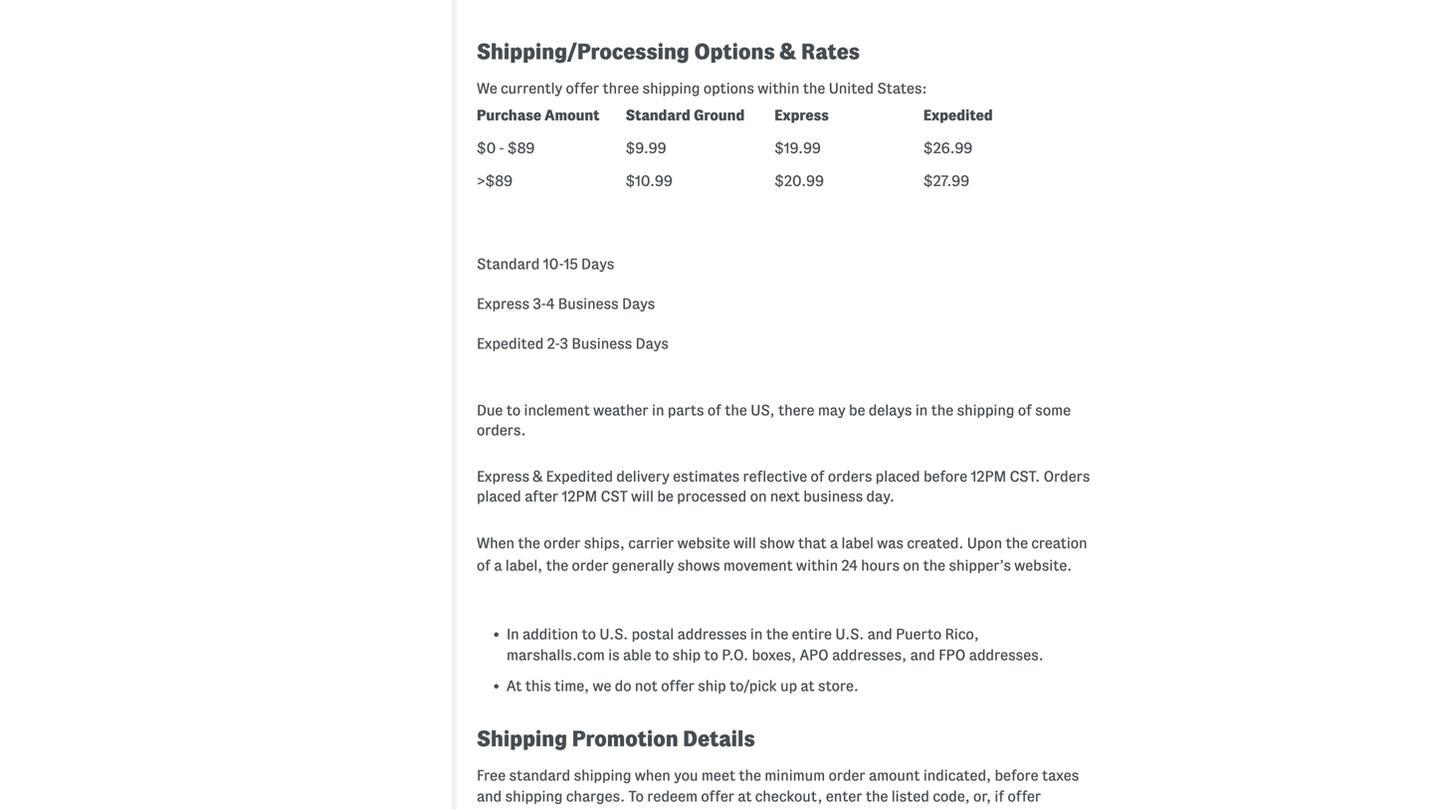 Task type: vqa. For each thing, say whether or not it's contained in the screenshot.
the at to the bottom
yes



Task type: describe. For each thing, give the bounding box(es) containing it.
creation
[[1031, 535, 1087, 551]]

be inside the due to inclement weather in parts of the us, there may be delays in the shipping of some orders.
[[849, 402, 865, 418]]

three
[[603, 80, 639, 97]]

1 vertical spatial a
[[494, 557, 502, 574]]

inclement
[[524, 402, 590, 418]]

express for express & expedited delivery estimates reflective of orders placed before 12pm cst. orders placed after 12pm cst will be processed on next business day.
[[477, 468, 529, 485]]

expedited 2-3 business days
[[477, 336, 669, 352]]

boxes,
[[752, 647, 796, 663]]

reflective
[[743, 468, 807, 485]]

options
[[694, 40, 775, 63]]

weather
[[593, 402, 649, 418]]

shipping up the charges.
[[574, 767, 631, 784]]

processed
[[677, 488, 747, 504]]

orders.
[[477, 422, 526, 438]]

expedited inside express & expedited delivery estimates reflective of orders placed before 12pm cst. orders placed after 12pm cst will be processed on next business day.
[[546, 468, 613, 485]]

shipping inside the due to inclement weather in parts of the us, there may be delays in the shipping of some orders.
[[957, 402, 1015, 418]]

on inside express & expedited delivery estimates reflective of orders placed before 12pm cst. orders placed after 12pm cst will be processed on next business day.
[[750, 488, 767, 504]]

of right parts
[[707, 402, 721, 418]]

shipping down the checkout,
[[741, 809, 799, 809]]

the right the meet
[[739, 767, 761, 784]]

the down created.
[[923, 557, 946, 574]]

currently
[[501, 80, 562, 97]]

and inside free standard shipping when you meet the minimum order amount indicated, before taxes and shipping charges. to redeem offer at checkout, enter the listed code, or, if offer indicates that no code is required, free shipping will be applied to your order automatical
[[477, 788, 502, 805]]

we
[[477, 80, 497, 97]]

free standard shipping when you meet the minimum order amount indicated, before taxes and shipping charges. to redeem offer at checkout, enter the listed code, or, if offer indicates that no code is required, free shipping will be applied to your order automatical
[[477, 767, 1102, 809]]

when
[[477, 535, 515, 551]]

some
[[1035, 402, 1071, 418]]

15 days
[[564, 256, 614, 272]]

$19.99
[[775, 140, 821, 156]]

0 vertical spatial 12pm
[[971, 468, 1006, 485]]

shipping/processing options & rates
[[477, 40, 860, 63]]

amount
[[545, 107, 600, 124]]

minimum
[[765, 767, 825, 784]]

will inside when the order ships, carrier website will show that a label was created. upon the creation of a label, the order generally shows movement within 24 hours on the shipper's website.
[[733, 535, 756, 551]]

standard ground
[[626, 107, 745, 124]]

after
[[525, 488, 558, 504]]

$26.99
[[923, 140, 973, 156]]

2 horizontal spatial in
[[915, 402, 928, 418]]

$0 - $89
[[477, 140, 535, 156]]

to inside free standard shipping when you meet the minimum order amount indicated, before taxes and shipping charges. to redeem offer at checkout, enter the listed code, or, if offer indicates that no code is required, free shipping will be applied to your order automatical
[[901, 809, 915, 809]]

to right addition
[[582, 626, 596, 642]]

puerto
[[896, 626, 942, 642]]

parts
[[668, 402, 704, 418]]

shipper's
[[949, 557, 1011, 574]]

promotion
[[572, 727, 678, 750]]

4
[[546, 296, 555, 312]]

that inside when the order ships, carrier website will show that a label was created. upon the creation of a label, the order generally shows movement within 24 hours on the shipper's website.
[[798, 535, 827, 551]]

0 vertical spatial a
[[830, 535, 838, 551]]

the left united
[[803, 80, 825, 97]]

free
[[710, 809, 738, 809]]

addresses,
[[832, 647, 907, 663]]

marshalls.com
[[507, 647, 605, 663]]

rates
[[801, 40, 860, 63]]

to
[[628, 788, 644, 805]]

p.o.
[[722, 647, 749, 663]]

shipping
[[477, 727, 567, 750]]

carrier
[[628, 535, 674, 551]]

2-
[[547, 336, 560, 352]]

of inside express & expedited delivery estimates reflective of orders placed before 12pm cst. orders placed after 12pm cst will be processed on next business day.
[[811, 468, 825, 485]]

store.
[[818, 678, 859, 694]]

that inside free standard shipping when you meet the minimum order amount indicated, before taxes and shipping charges. to redeem offer at checkout, enter the listed code, or, if offer indicates that no code is required, free shipping will be applied to your order automatical
[[542, 809, 570, 809]]

fpo
[[939, 647, 966, 663]]

at inside free standard shipping when you meet the minimum order amount indicated, before taxes and shipping charges. to redeem offer at checkout, enter the listed code, or, if offer indicates that no code is required, free shipping will be applied to your order automatical
[[738, 788, 752, 805]]

website.
[[1014, 557, 1072, 574]]

offer up amount
[[566, 80, 599, 97]]

1 vertical spatial ship
[[698, 678, 726, 694]]

within inside when the order ships, carrier website will show that a label was created. upon the creation of a label, the order generally shows movement within 24 hours on the shipper's website.
[[796, 557, 838, 574]]

be inside free standard shipping when you meet the minimum order amount indicated, before taxes and shipping charges. to redeem offer at checkout, enter the listed code, or, if offer indicates that no code is required, free shipping will be applied to your order automatical
[[828, 809, 844, 809]]

$9.99
[[626, 140, 667, 156]]

$0
[[477, 140, 496, 156]]

created.
[[907, 535, 964, 551]]

2 horizontal spatial and
[[910, 647, 935, 663]]

business
[[803, 488, 863, 504]]

orders
[[1044, 468, 1090, 485]]

-
[[499, 140, 504, 156]]

postal
[[632, 626, 674, 642]]

days for express 3-4 business days
[[622, 296, 655, 312]]

there
[[778, 402, 815, 418]]

3-
[[533, 296, 546, 312]]

expedited for expedited 2-3 business days
[[477, 336, 544, 352]]

offer right "not" at the left bottom of the page
[[661, 678, 695, 694]]

before inside express & expedited delivery estimates reflective of orders placed before 12pm cst. orders placed after 12pm cst will be processed on next business day.
[[924, 468, 967, 485]]

purchase amount
[[477, 107, 600, 124]]

us,
[[751, 402, 775, 418]]

no
[[574, 809, 590, 809]]

ships,
[[584, 535, 625, 551]]

time,
[[555, 678, 589, 694]]

rico,
[[945, 626, 979, 642]]

the up the label,
[[518, 535, 540, 551]]

the right upon at the right
[[1006, 535, 1028, 551]]

order down the "ships,"
[[572, 557, 609, 574]]

offer right if
[[1008, 788, 1041, 805]]

movement
[[723, 557, 793, 574]]

shipping up standard ground
[[642, 80, 700, 97]]

1 u.s. from the left
[[599, 626, 628, 642]]

the right delays
[[931, 402, 954, 418]]

to inside the due to inclement weather in parts of the us, there may be delays in the shipping of some orders.
[[506, 402, 521, 418]]

this
[[525, 678, 551, 694]]

when the order ships, carrier website will show that a label was created. upon the creation of a label, the order generally shows movement within 24 hours on the shipper's website.
[[477, 535, 1087, 574]]

due
[[477, 402, 503, 418]]

up
[[780, 678, 797, 694]]

10-
[[543, 256, 564, 272]]

24
[[841, 557, 858, 574]]

redeem
[[647, 788, 698, 805]]

day.
[[866, 488, 895, 504]]

details
[[683, 727, 755, 750]]

will inside express & expedited delivery estimates reflective of orders placed before 12pm cst. orders placed after 12pm cst will be processed on next business day.
[[631, 488, 654, 504]]

not
[[635, 678, 658, 694]]



Task type: locate. For each thing, give the bounding box(es) containing it.
1 vertical spatial expedited
[[477, 336, 544, 352]]

purchase
[[477, 107, 541, 124]]

be right may
[[849, 402, 865, 418]]

be inside express & expedited delivery estimates reflective of orders placed before 12pm cst. orders placed after 12pm cst will be processed on next business day.
[[657, 488, 674, 504]]

0 horizontal spatial at
[[738, 788, 752, 805]]

0 horizontal spatial placed
[[477, 488, 521, 504]]

1 horizontal spatial expedited
[[546, 468, 613, 485]]

website
[[677, 535, 730, 551]]

express up 'after'
[[477, 468, 529, 485]]

we currently offer three shipping options within the united states:
[[477, 80, 927, 97]]

expedited up $26.99 on the top
[[923, 107, 993, 124]]

$89
[[507, 140, 535, 156]]

addresses
[[677, 626, 747, 642]]

applied
[[848, 809, 897, 809]]

the inside in addition to u.s. postal addresses in the entire u.s. and puerto rico, marshalls.com is able to ship to p.o. boxes, apo addresses, and fpo addresses.
[[766, 626, 788, 642]]

0 horizontal spatial and
[[477, 788, 502, 805]]

business for 3
[[572, 336, 632, 352]]

apo
[[800, 647, 829, 663]]

the up "applied"
[[866, 788, 888, 805]]

of left some
[[1018, 402, 1032, 418]]

order down "or,"
[[952, 809, 989, 809]]

0 vertical spatial standard
[[626, 107, 690, 124]]

estimates
[[673, 468, 740, 485]]

expedited for expedited
[[923, 107, 993, 124]]

express 3-4 business days
[[477, 296, 655, 312]]

will down the checkout,
[[802, 809, 825, 809]]

free
[[477, 767, 506, 784]]

in right delays
[[915, 402, 928, 418]]

order left the "ships,"
[[544, 535, 581, 551]]

0 vertical spatial placed
[[876, 468, 920, 485]]

1 vertical spatial before
[[995, 767, 1039, 784]]

0 vertical spatial ship
[[672, 647, 701, 663]]

ship
[[672, 647, 701, 663], [698, 678, 726, 694]]

in up boxes,
[[750, 626, 763, 642]]

0 horizontal spatial on
[[750, 488, 767, 504]]

the up boxes,
[[766, 626, 788, 642]]

shipping down standard
[[505, 788, 563, 805]]

enter
[[826, 788, 862, 805]]

amount
[[869, 767, 920, 784]]

within left 24
[[796, 557, 838, 574]]

0 vertical spatial that
[[798, 535, 827, 551]]

orders
[[828, 468, 872, 485]]

1 horizontal spatial will
[[733, 535, 756, 551]]

express up $19.99
[[775, 107, 829, 124]]

0 vertical spatial at
[[801, 678, 815, 694]]

on down reflective
[[750, 488, 767, 504]]

0 vertical spatial will
[[631, 488, 654, 504]]

0 horizontal spatial will
[[631, 488, 654, 504]]

to down listed
[[901, 809, 915, 809]]

0 horizontal spatial 12pm
[[562, 488, 597, 504]]

before up if
[[995, 767, 1039, 784]]

days for expedited 2-3 business days
[[636, 336, 669, 352]]

0 vertical spatial days
[[622, 296, 655, 312]]

hours
[[861, 557, 900, 574]]

1 horizontal spatial and
[[867, 626, 893, 642]]

standard for standard 10-15 days
[[477, 256, 540, 272]]

1 vertical spatial standard
[[477, 256, 540, 272]]

0 horizontal spatial a
[[494, 557, 502, 574]]

code
[[594, 809, 626, 809]]

addresses.
[[969, 647, 1044, 663]]

in
[[507, 626, 519, 642]]

of up business
[[811, 468, 825, 485]]

express & expedited delivery estimates reflective of orders placed before 12pm cst. orders placed after 12pm cst will be processed on next business day.
[[477, 468, 1090, 504]]

will inside free standard shipping when you meet the minimum order amount indicated, before taxes and shipping charges. to redeem offer at checkout, enter the listed code, or, if offer indicates that no code is required, free shipping will be applied to your order automatical
[[802, 809, 825, 809]]

1 vertical spatial within
[[796, 557, 838, 574]]

standard
[[509, 767, 570, 784]]

offer up free
[[701, 788, 734, 805]]

1 horizontal spatial 12pm
[[971, 468, 1006, 485]]

that right show
[[798, 535, 827, 551]]

the left us,
[[725, 402, 747, 418]]

1 horizontal spatial on
[[903, 557, 920, 574]]

will down delivery
[[631, 488, 654, 504]]

express
[[775, 107, 829, 124], [477, 296, 529, 312], [477, 468, 529, 485]]

before up created.
[[924, 468, 967, 485]]

1 horizontal spatial be
[[828, 809, 844, 809]]

u.s. up "able"
[[599, 626, 628, 642]]

1 vertical spatial business
[[572, 336, 632, 352]]

0 horizontal spatial be
[[657, 488, 674, 504]]

0 vertical spatial business
[[558, 296, 619, 312]]

at this time, we do not offer ship to/pick up at store.
[[507, 678, 859, 694]]

2 horizontal spatial be
[[849, 402, 865, 418]]

standard 10-15 days
[[477, 256, 614, 272]]

1 horizontal spatial &
[[780, 40, 796, 63]]

0 horizontal spatial expedited
[[477, 336, 544, 352]]

expedited up cst
[[546, 468, 613, 485]]

be down enter at bottom
[[828, 809, 844, 809]]

is inside free standard shipping when you meet the minimum order amount indicated, before taxes and shipping charges. to redeem offer at checkout, enter the listed code, or, if offer indicates that no code is required, free shipping will be applied to your order automatical
[[629, 809, 641, 809]]

0 vertical spatial is
[[608, 647, 620, 663]]

1 horizontal spatial standard
[[626, 107, 690, 124]]

checkout,
[[755, 788, 823, 805]]

entire
[[792, 626, 832, 642]]

1 horizontal spatial placed
[[876, 468, 920, 485]]

1 vertical spatial at
[[738, 788, 752, 805]]

of
[[707, 402, 721, 418], [1018, 402, 1032, 418], [811, 468, 825, 485], [477, 557, 491, 574]]

$10.99
[[626, 173, 673, 189]]

1 vertical spatial &
[[533, 468, 543, 485]]

0 horizontal spatial &
[[533, 468, 543, 485]]

a
[[830, 535, 838, 551], [494, 557, 502, 574]]

express for express 3-4 business days
[[477, 296, 529, 312]]

express left 3-
[[477, 296, 529, 312]]

the right the label,
[[546, 557, 568, 574]]

days up "expedited 2-3 business days"
[[622, 296, 655, 312]]

2 vertical spatial express
[[477, 468, 529, 485]]

delivery
[[616, 468, 670, 485]]

at right the up
[[801, 678, 815, 694]]

0 vertical spatial and
[[867, 626, 893, 642]]

express for express
[[775, 107, 829, 124]]

listed
[[892, 788, 930, 805]]

u.s. up addresses,
[[835, 626, 864, 642]]

on down was on the right bottom
[[903, 557, 920, 574]]

expedited
[[923, 107, 993, 124], [477, 336, 544, 352], [546, 468, 613, 485]]

due to inclement weather in parts of the us, there may be delays in the shipping of some orders.
[[477, 402, 1071, 438]]

1 horizontal spatial a
[[830, 535, 838, 551]]

to up orders.
[[506, 402, 521, 418]]

days up weather
[[636, 336, 669, 352]]

1 horizontal spatial at
[[801, 678, 815, 694]]

offer
[[566, 80, 599, 97], [661, 678, 695, 694], [701, 788, 734, 805], [1008, 788, 1041, 805]]

the
[[803, 80, 825, 97], [725, 402, 747, 418], [931, 402, 954, 418], [518, 535, 540, 551], [1006, 535, 1028, 551], [546, 557, 568, 574], [923, 557, 946, 574], [766, 626, 788, 642], [739, 767, 761, 784], [866, 788, 888, 805]]

standard for standard ground
[[626, 107, 690, 124]]

u.s.
[[599, 626, 628, 642], [835, 626, 864, 642]]

before
[[924, 468, 967, 485], [995, 767, 1039, 784]]

and down free
[[477, 788, 502, 805]]

2 horizontal spatial will
[[802, 809, 825, 809]]

in inside in addition to u.s. postal addresses in the entire u.s. and puerto rico, marshalls.com is able to ship to p.o. boxes, apo addresses, and fpo addresses.
[[750, 626, 763, 642]]

standard left 10-
[[477, 256, 540, 272]]

delays
[[869, 402, 912, 418]]

in
[[652, 402, 664, 418], [915, 402, 928, 418], [750, 626, 763, 642]]

ship up at this time, we do not offer ship to/pick up at store. on the bottom of the page
[[672, 647, 701, 663]]

be down delivery
[[657, 488, 674, 504]]

1 horizontal spatial u.s.
[[835, 626, 864, 642]]

placed
[[876, 468, 920, 485], [477, 488, 521, 504]]

will up movement
[[733, 535, 756, 551]]

or,
[[973, 788, 991, 805]]

and down puerto
[[910, 647, 935, 663]]

$27.99
[[923, 173, 970, 189]]

1 horizontal spatial is
[[629, 809, 641, 809]]

& inside express & expedited delivery estimates reflective of orders placed before 12pm cst. orders placed after 12pm cst will be processed on next business day.
[[533, 468, 543, 485]]

united
[[829, 80, 874, 97]]

at
[[507, 678, 522, 694]]

shows
[[677, 557, 720, 574]]

1 vertical spatial days
[[636, 336, 669, 352]]

business right 4
[[558, 296, 619, 312]]

express inside express & expedited delivery estimates reflective of orders placed before 12pm cst. orders placed after 12pm cst will be processed on next business day.
[[477, 468, 529, 485]]

ground
[[694, 107, 745, 124]]

shipping promotion details
[[477, 727, 755, 750]]

may
[[818, 402, 846, 418]]

at left the checkout,
[[738, 788, 752, 805]]

business right 3 on the top of the page
[[572, 336, 632, 352]]

is down 'to'
[[629, 809, 641, 809]]

1 horizontal spatial that
[[798, 535, 827, 551]]

taxes
[[1042, 767, 1079, 784]]

0 vertical spatial expedited
[[923, 107, 993, 124]]

0 horizontal spatial that
[[542, 809, 570, 809]]

0 vertical spatial on
[[750, 488, 767, 504]]

ship inside in addition to u.s. postal addresses in the entire u.s. and puerto rico, marshalls.com is able to ship to p.o. boxes, apo addresses, and fpo addresses.
[[672, 647, 701, 663]]

1 vertical spatial be
[[657, 488, 674, 504]]

shipping
[[642, 80, 700, 97], [957, 402, 1015, 418], [574, 767, 631, 784], [505, 788, 563, 805], [741, 809, 799, 809]]

to/pick
[[730, 678, 777, 694]]

options
[[703, 80, 754, 97]]

standard up $9.99
[[626, 107, 690, 124]]

12pm left cst
[[562, 488, 597, 504]]

2 vertical spatial will
[[802, 809, 825, 809]]

of inside when the order ships, carrier website will show that a label was created. upon the creation of a label, the order generally shows movement within 24 hours on the shipper's website.
[[477, 557, 491, 574]]

we
[[593, 678, 611, 694]]

indicates
[[477, 809, 539, 809]]

1 vertical spatial on
[[903, 557, 920, 574]]

addition
[[523, 626, 578, 642]]

cst.
[[1010, 468, 1040, 485]]

placed left 'after'
[[477, 488, 521, 504]]

2 vertical spatial expedited
[[546, 468, 613, 485]]

0 vertical spatial before
[[924, 468, 967, 485]]

that left no
[[542, 809, 570, 809]]

expedited left 2-
[[477, 336, 544, 352]]

a down the when
[[494, 557, 502, 574]]

placed up day.
[[876, 468, 920, 485]]

a left label in the right bottom of the page
[[830, 535, 838, 551]]

0 horizontal spatial before
[[924, 468, 967, 485]]

1 vertical spatial express
[[477, 296, 529, 312]]

within right options
[[758, 80, 800, 97]]

shipping left some
[[957, 402, 1015, 418]]

when
[[635, 767, 671, 784]]

& left rates
[[780, 40, 796, 63]]

1 vertical spatial and
[[910, 647, 935, 663]]

0 vertical spatial &
[[780, 40, 796, 63]]

1 horizontal spatial before
[[995, 767, 1039, 784]]

upon
[[967, 535, 1002, 551]]

do
[[615, 678, 632, 694]]

required,
[[644, 809, 707, 809]]

able
[[623, 647, 651, 663]]

in addition to u.s. postal addresses in the entire u.s. and puerto rico, marshalls.com is able to ship to p.o. boxes, apo addresses, and fpo addresses.
[[507, 626, 1044, 663]]

order
[[544, 535, 581, 551], [572, 557, 609, 574], [829, 767, 865, 784], [952, 809, 989, 809]]

0 horizontal spatial is
[[608, 647, 620, 663]]

1 vertical spatial that
[[542, 809, 570, 809]]

before inside free standard shipping when you meet the minimum order amount indicated, before taxes and shipping charges. to redeem offer at checkout, enter the listed code, or, if offer indicates that no code is required, free shipping will be applied to your order automatical
[[995, 767, 1039, 784]]

1 vertical spatial is
[[629, 809, 641, 809]]

2 u.s. from the left
[[835, 626, 864, 642]]

2 vertical spatial be
[[828, 809, 844, 809]]

order up enter at bottom
[[829, 767, 865, 784]]

0 horizontal spatial standard
[[477, 256, 540, 272]]

2 vertical spatial and
[[477, 788, 502, 805]]

and up addresses,
[[867, 626, 893, 642]]

business for 4
[[558, 296, 619, 312]]

>$89
[[477, 173, 513, 189]]

0 vertical spatial be
[[849, 402, 865, 418]]

if
[[995, 788, 1004, 805]]

to down addresses
[[704, 647, 719, 663]]

0 horizontal spatial in
[[652, 402, 664, 418]]

1 vertical spatial placed
[[477, 488, 521, 504]]

0 vertical spatial express
[[775, 107, 829, 124]]

1 vertical spatial will
[[733, 535, 756, 551]]

is left "able"
[[608, 647, 620, 663]]

3
[[560, 336, 568, 352]]

cst
[[601, 488, 628, 504]]

next
[[770, 488, 800, 504]]

show
[[760, 535, 795, 551]]

to down the postal
[[655, 647, 669, 663]]

2 horizontal spatial expedited
[[923, 107, 993, 124]]

12pm left cst.
[[971, 468, 1006, 485]]

1 vertical spatial 12pm
[[562, 488, 597, 504]]

states:
[[877, 80, 927, 97]]

on inside when the order ships, carrier website will show that a label was created. upon the creation of a label, the order generally shows movement within 24 hours on the shipper's website.
[[903, 557, 920, 574]]

0 horizontal spatial u.s.
[[599, 626, 628, 642]]

& up 'after'
[[533, 468, 543, 485]]

of down the when
[[477, 557, 491, 574]]

in left parts
[[652, 402, 664, 418]]

1 horizontal spatial in
[[750, 626, 763, 642]]

you
[[674, 767, 698, 784]]

be
[[849, 402, 865, 418], [657, 488, 674, 504], [828, 809, 844, 809]]

charges.
[[566, 788, 625, 805]]

0 vertical spatial within
[[758, 80, 800, 97]]

ship down p.o.
[[698, 678, 726, 694]]

is inside in addition to u.s. postal addresses in the entire u.s. and puerto rico, marshalls.com is able to ship to p.o. boxes, apo addresses, and fpo addresses.
[[608, 647, 620, 663]]

code,
[[933, 788, 970, 805]]



